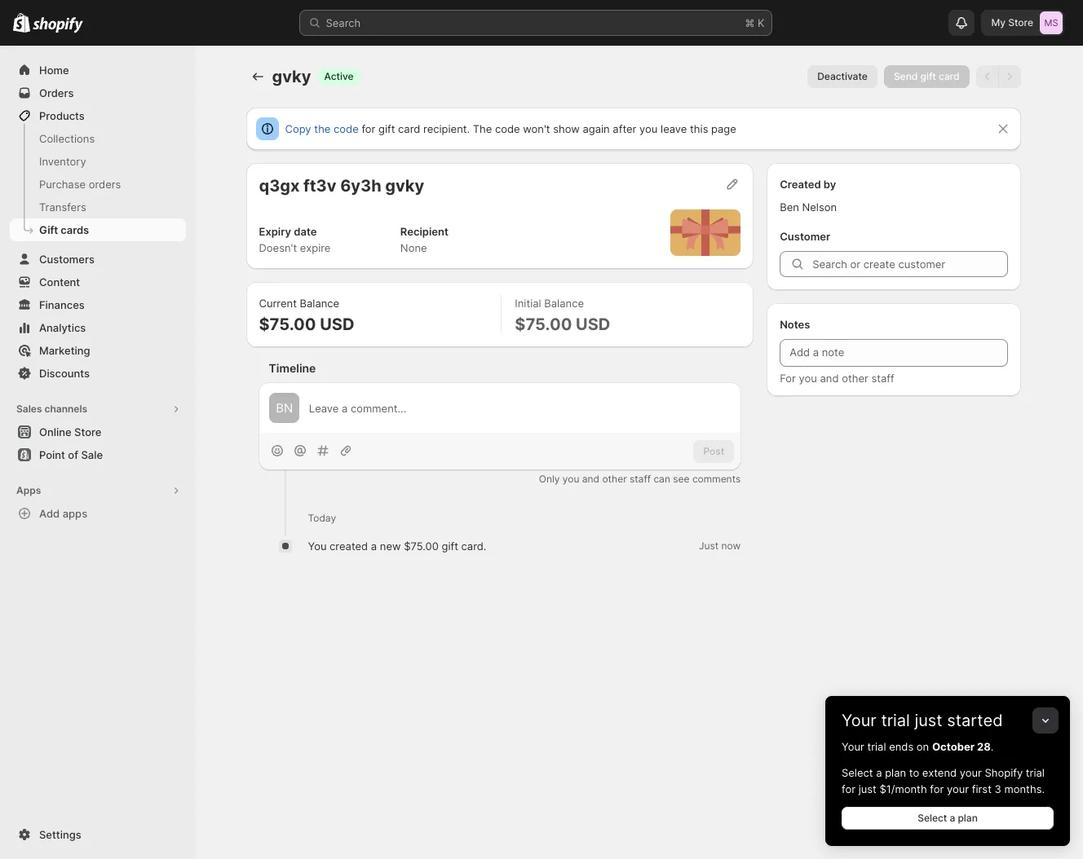 Task type: describe. For each thing, give the bounding box(es) containing it.
q3gx
[[259, 176, 300, 196]]

date
[[294, 225, 317, 238]]

online
[[39, 426, 71, 439]]

0 horizontal spatial for
[[362, 122, 376, 135]]

and for only
[[582, 473, 600, 486]]

finances link
[[10, 294, 186, 317]]

other for only
[[602, 473, 627, 486]]

1 horizontal spatial shopify image
[[33, 17, 83, 33]]

you for only you and other staff can see comments
[[563, 473, 580, 486]]

0 horizontal spatial a
[[371, 540, 377, 553]]

now
[[722, 540, 741, 553]]

you for for you and other staff
[[799, 372, 817, 385]]

plan for select a plan
[[958, 813, 978, 825]]

q3gx ft3v 6y3h gvky button
[[259, 176, 424, 196]]

settings link
[[10, 824, 186, 847]]

card inside button
[[939, 70, 960, 82]]

add apps button
[[10, 503, 186, 525]]

products link
[[10, 104, 186, 127]]

28
[[977, 741, 991, 754]]

home link
[[10, 59, 186, 82]]

products
[[39, 109, 85, 122]]

next image
[[1001, 69, 1018, 85]]

can
[[654, 473, 671, 486]]

discounts link
[[10, 362, 186, 385]]

recipient none
[[400, 225, 449, 255]]

content link
[[10, 271, 186, 294]]

purchase
[[39, 178, 86, 191]]

1 horizontal spatial $75.00
[[404, 540, 439, 553]]

the
[[473, 122, 492, 135]]

copy the code button
[[275, 117, 369, 140]]

customer
[[780, 230, 831, 243]]

show
[[553, 122, 580, 135]]

transfers link
[[10, 196, 186, 219]]

content
[[39, 276, 80, 289]]

just inside select a plan to extend your shopify trial for just $1/month for your first 3 months.
[[859, 783, 877, 796]]

you created a new $75.00 gift card.
[[308, 540, 487, 553]]

trial for just
[[881, 711, 910, 731]]

your trial just started
[[842, 711, 1003, 731]]

your for your trial just started
[[842, 711, 877, 731]]

timeline
[[269, 361, 316, 375]]

your trial just started button
[[826, 697, 1070, 731]]

first
[[972, 783, 992, 796]]

$75.00 for current balance $75.00 usd
[[259, 315, 316, 334]]

1 vertical spatial gvky
[[385, 176, 424, 196]]

store for my store
[[1009, 16, 1034, 29]]

expire
[[300, 241, 331, 255]]

recipient
[[400, 225, 449, 238]]

card.
[[461, 540, 487, 553]]

the
[[314, 122, 331, 135]]

⌘
[[745, 16, 755, 29]]

$1/month
[[880, 783, 927, 796]]

send
[[894, 70, 918, 82]]

orders
[[39, 86, 74, 100]]

analytics
[[39, 321, 86, 334]]

2 vertical spatial gift
[[442, 540, 458, 553]]

orders link
[[10, 82, 186, 104]]

collections link
[[10, 127, 186, 150]]

2 horizontal spatial for
[[930, 783, 944, 796]]

after
[[613, 122, 637, 135]]

active
[[324, 70, 354, 82]]

Add a note text field
[[780, 339, 1008, 367]]

notes
[[780, 318, 810, 331]]

analytics link
[[10, 317, 186, 339]]

send gift card
[[894, 70, 960, 82]]

search
[[326, 16, 361, 29]]

shopify
[[985, 767, 1023, 780]]

your trial just started element
[[826, 739, 1070, 847]]

1 code from the left
[[334, 122, 359, 135]]

collections
[[39, 132, 95, 145]]

you
[[308, 540, 327, 553]]

a for select a plan to extend your shopify trial for just $1/month for your first 3 months.
[[876, 767, 882, 780]]

apps
[[63, 507, 87, 520]]

balance for initial balance $75.00 usd
[[544, 297, 584, 310]]

avatar with initials b n image
[[269, 393, 299, 424]]

inventory link
[[10, 150, 186, 173]]

recipient.
[[423, 122, 470, 135]]

online store button
[[0, 421, 196, 444]]

3
[[995, 783, 1002, 796]]

leave
[[661, 122, 687, 135]]

settings
[[39, 829, 81, 842]]

post
[[704, 445, 725, 458]]

deactivate
[[818, 70, 868, 82]]

only
[[539, 473, 560, 486]]

0 vertical spatial you
[[640, 122, 658, 135]]

expiry
[[259, 225, 291, 238]]

created by
[[780, 178, 836, 191]]

q3gx ft3v 6y3h gvky
[[259, 176, 424, 196]]

add apps
[[39, 507, 87, 520]]

only you and other staff can see comments
[[539, 473, 741, 486]]

⌘ k
[[745, 16, 765, 29]]

ben
[[780, 201, 799, 214]]

doesn't
[[259, 241, 297, 255]]

marketing
[[39, 344, 90, 357]]

ben nelson
[[780, 201, 837, 214]]

point of sale link
[[10, 444, 186, 467]]



Task type: locate. For each thing, give the bounding box(es) containing it.
2 horizontal spatial you
[[799, 372, 817, 385]]

a up $1/month at the right bottom of the page
[[876, 767, 882, 780]]

1 horizontal spatial select
[[918, 813, 947, 825]]

a for select a plan
[[950, 813, 956, 825]]

again
[[583, 122, 610, 135]]

2 balance from the left
[[544, 297, 584, 310]]

1 horizontal spatial and
[[820, 372, 839, 385]]

select a plan to extend your shopify trial for just $1/month for your first 3 months.
[[842, 767, 1045, 796]]

card left previous image
[[939, 70, 960, 82]]

0 vertical spatial your
[[842, 711, 877, 731]]

1 horizontal spatial gift
[[442, 540, 458, 553]]

balance inside 'current balance $75.00 usd'
[[300, 297, 340, 310]]

gift
[[39, 224, 58, 237]]

0 horizontal spatial shopify image
[[13, 13, 30, 33]]

0 horizontal spatial usd
[[320, 315, 354, 334]]

other down add a note text field
[[842, 372, 869, 385]]

on
[[917, 741, 929, 754]]

select for select a plan to extend your shopify trial for just $1/month for your first 3 months.
[[842, 767, 873, 780]]

see
[[673, 473, 690, 486]]

balance right current
[[300, 297, 340, 310]]

store up sale
[[74, 426, 101, 439]]

for
[[780, 372, 796, 385]]

you right only
[[563, 473, 580, 486]]

0 vertical spatial store
[[1009, 16, 1034, 29]]

and right for
[[820, 372, 839, 385]]

transfers
[[39, 201, 86, 214]]

2 horizontal spatial $75.00
[[515, 315, 572, 334]]

2 code from the left
[[495, 122, 520, 135]]

$75.00 inside 'current balance $75.00 usd'
[[259, 315, 316, 334]]

0 horizontal spatial just
[[859, 783, 877, 796]]

you
[[640, 122, 658, 135], [799, 372, 817, 385], [563, 473, 580, 486]]

1 horizontal spatial plan
[[958, 813, 978, 825]]

$75.00 inside the initial balance $75.00 usd
[[515, 315, 572, 334]]

1 horizontal spatial other
[[842, 372, 869, 385]]

gift cards link
[[10, 219, 186, 241]]

0 horizontal spatial balance
[[300, 297, 340, 310]]

purchase orders link
[[10, 173, 186, 196]]

sales channels button
[[10, 398, 186, 421]]

0 horizontal spatial store
[[74, 426, 101, 439]]

send gift card button
[[884, 65, 970, 88]]

1 vertical spatial gift
[[379, 122, 395, 135]]

and right only
[[582, 473, 600, 486]]

won't
[[523, 122, 550, 135]]

usd inside 'current balance $75.00 usd'
[[320, 315, 354, 334]]

1 vertical spatial other
[[602, 473, 627, 486]]

balance right initial on the left
[[544, 297, 584, 310]]

post button
[[694, 440, 734, 463]]

a inside select a plan to extend your shopify trial for just $1/month for your first 3 months.
[[876, 767, 882, 780]]

staff down add a note text field
[[872, 372, 895, 385]]

your
[[960, 767, 982, 780], [947, 783, 969, 796]]

code right the
[[495, 122, 520, 135]]

finances
[[39, 299, 85, 312]]

current
[[259, 297, 297, 310]]

1 horizontal spatial a
[[876, 767, 882, 780]]

store for online store
[[74, 426, 101, 439]]

previous image
[[979, 69, 996, 85]]

1 horizontal spatial usd
[[576, 315, 610, 334]]

this
[[690, 122, 708, 135]]

1 vertical spatial store
[[74, 426, 101, 439]]

and for for
[[820, 372, 839, 385]]

1 vertical spatial card
[[398, 122, 420, 135]]

created
[[780, 178, 821, 191]]

your left first on the right of the page
[[947, 783, 969, 796]]

code right the the
[[334, 122, 359, 135]]

by
[[824, 178, 836, 191]]

staff for only you and other staff can see comments
[[630, 473, 651, 486]]

just up on in the bottom of the page
[[915, 711, 943, 731]]

gift cards
[[39, 224, 89, 237]]

discounts
[[39, 367, 90, 380]]

1 horizontal spatial just
[[915, 711, 943, 731]]

gift left card. on the bottom left of the page
[[442, 540, 458, 553]]

a left the new
[[371, 540, 377, 553]]

1 vertical spatial trial
[[868, 741, 886, 754]]

1 vertical spatial your
[[947, 783, 969, 796]]

0 horizontal spatial and
[[582, 473, 600, 486]]

created
[[330, 540, 368, 553]]

point of sale button
[[0, 444, 196, 467]]

trial left ends
[[868, 741, 886, 754]]

store right my
[[1009, 16, 1034, 29]]

of
[[68, 449, 78, 462]]

1 usd from the left
[[320, 315, 354, 334]]

ends
[[889, 741, 914, 754]]

nelson
[[802, 201, 837, 214]]

home
[[39, 64, 69, 77]]

1 horizontal spatial code
[[495, 122, 520, 135]]

1 horizontal spatial you
[[640, 122, 658, 135]]

k
[[758, 16, 765, 29]]

gift
[[921, 70, 936, 82], [379, 122, 395, 135], [442, 540, 458, 553]]

1 vertical spatial staff
[[630, 473, 651, 486]]

for down extend
[[930, 783, 944, 796]]

select a plan link
[[842, 808, 1054, 830]]

plan down first on the right of the page
[[958, 813, 978, 825]]

plan inside select a plan to extend your shopify trial for just $1/month for your first 3 months.
[[885, 767, 906, 780]]

0 horizontal spatial gift
[[379, 122, 395, 135]]

1 horizontal spatial gvky
[[385, 176, 424, 196]]

my store
[[992, 16, 1034, 29]]

expiry date doesn't expire
[[259, 225, 331, 255]]

just
[[915, 711, 943, 731], [859, 783, 877, 796]]

code
[[334, 122, 359, 135], [495, 122, 520, 135]]

1 balance from the left
[[300, 297, 340, 310]]

purchase orders
[[39, 178, 121, 191]]

today
[[308, 513, 336, 525]]

for right the the
[[362, 122, 376, 135]]

trial up months.
[[1026, 767, 1045, 780]]

gift left the recipient.
[[379, 122, 395, 135]]

shopify image
[[13, 13, 30, 33], [33, 17, 83, 33]]

0 vertical spatial and
[[820, 372, 839, 385]]

copy the code for gift card recipient. the code won't show again after you leave this page
[[285, 122, 737, 135]]

months.
[[1005, 783, 1045, 796]]

select inside select a plan to extend your shopify trial for just $1/month for your first 3 months.
[[842, 767, 873, 780]]

2 horizontal spatial a
[[950, 813, 956, 825]]

usd for initial balance $75.00 usd
[[576, 315, 610, 334]]

card left the recipient.
[[398, 122, 420, 135]]

initial balance $75.00 usd
[[515, 297, 610, 334]]

1 vertical spatial just
[[859, 783, 877, 796]]

staff for for you and other staff
[[872, 372, 895, 385]]

and
[[820, 372, 839, 385], [582, 473, 600, 486]]

your up first on the right of the page
[[960, 767, 982, 780]]

0 vertical spatial other
[[842, 372, 869, 385]]

online store link
[[10, 421, 186, 444]]

1 vertical spatial select
[[918, 813, 947, 825]]

point of sale
[[39, 449, 103, 462]]

other for for
[[842, 372, 869, 385]]

plan for select a plan to extend your shopify trial for just $1/month for your first 3 months.
[[885, 767, 906, 780]]

1 vertical spatial you
[[799, 372, 817, 385]]

a
[[371, 540, 377, 553], [876, 767, 882, 780], [950, 813, 956, 825]]

$75.00 right the new
[[404, 540, 439, 553]]

0 vertical spatial select
[[842, 767, 873, 780]]

just inside dropdown button
[[915, 711, 943, 731]]

2 your from the top
[[842, 741, 865, 754]]

1 horizontal spatial for
[[842, 783, 856, 796]]

inventory
[[39, 155, 86, 168]]

1 horizontal spatial store
[[1009, 16, 1034, 29]]

2 vertical spatial you
[[563, 473, 580, 486]]

0 horizontal spatial code
[[334, 122, 359, 135]]

trial inside dropdown button
[[881, 711, 910, 731]]

trial up ends
[[881, 711, 910, 731]]

0 vertical spatial staff
[[872, 372, 895, 385]]

2 vertical spatial trial
[[1026, 767, 1045, 780]]

1 vertical spatial your
[[842, 741, 865, 754]]

apps
[[16, 485, 41, 497]]

your for your trial ends on october 28 .
[[842, 741, 865, 754]]

cards
[[61, 224, 89, 237]]

0 vertical spatial trial
[[881, 711, 910, 731]]

initial
[[515, 297, 541, 310]]

gift right send
[[921, 70, 936, 82]]

your up your trial ends on october 28 .
[[842, 711, 877, 731]]

0 horizontal spatial gvky
[[272, 67, 311, 86]]

0 vertical spatial your
[[960, 767, 982, 780]]

2 usd from the left
[[576, 315, 610, 334]]

copy
[[285, 122, 311, 135]]

0 horizontal spatial other
[[602, 473, 627, 486]]

trial for ends
[[868, 741, 886, 754]]

new
[[380, 540, 401, 553]]

select a plan
[[918, 813, 978, 825]]

comments
[[693, 473, 741, 486]]

customers link
[[10, 248, 186, 271]]

select down select a plan to extend your shopify trial for just $1/month for your first 3 months.
[[918, 813, 947, 825]]

0 vertical spatial just
[[915, 711, 943, 731]]

your inside dropdown button
[[842, 711, 877, 731]]

1 vertical spatial and
[[582, 473, 600, 486]]

usd inside the initial balance $75.00 usd
[[576, 315, 610, 334]]

0 horizontal spatial plan
[[885, 767, 906, 780]]

0 horizontal spatial select
[[842, 767, 873, 780]]

for you and other staff
[[780, 372, 895, 385]]

just now
[[699, 540, 741, 553]]

2 horizontal spatial gift
[[921, 70, 936, 82]]

select left to
[[842, 767, 873, 780]]

just
[[699, 540, 719, 553]]

1 horizontal spatial balance
[[544, 297, 584, 310]]

current balance $75.00 usd
[[259, 297, 354, 334]]

0 vertical spatial a
[[371, 540, 377, 553]]

1 vertical spatial plan
[[958, 813, 978, 825]]

Leave a comment... text field
[[309, 400, 731, 417]]

you right for
[[799, 372, 817, 385]]

apps button
[[10, 480, 186, 503]]

my store image
[[1040, 11, 1063, 34]]

1 vertical spatial a
[[876, 767, 882, 780]]

point
[[39, 449, 65, 462]]

$75.00 down current
[[259, 315, 316, 334]]

balance inside the initial balance $75.00 usd
[[544, 297, 584, 310]]

your trial ends on october 28 .
[[842, 741, 994, 754]]

1 your from the top
[[842, 711, 877, 731]]

marketing link
[[10, 339, 186, 362]]

add
[[39, 507, 60, 520]]

0 vertical spatial gvky
[[272, 67, 311, 86]]

just left $1/month at the right bottom of the page
[[859, 783, 877, 796]]

trial inside select a plan to extend your shopify trial for just $1/month for your first 3 months.
[[1026, 767, 1045, 780]]

for left $1/month at the right bottom of the page
[[842, 783, 856, 796]]

you right after
[[640, 122, 658, 135]]

0 vertical spatial card
[[939, 70, 960, 82]]

1 horizontal spatial card
[[939, 70, 960, 82]]

gvky right 6y3h
[[385, 176, 424, 196]]

0 horizontal spatial you
[[563, 473, 580, 486]]

select for select a plan
[[918, 813, 947, 825]]

$75.00 down initial on the left
[[515, 315, 572, 334]]

0 horizontal spatial card
[[398, 122, 420, 135]]

0 horizontal spatial staff
[[630, 473, 651, 486]]

2 vertical spatial a
[[950, 813, 956, 825]]

Search or create customer text field
[[813, 251, 1008, 277]]

online store
[[39, 426, 101, 439]]

0 vertical spatial gift
[[921, 70, 936, 82]]

started
[[947, 711, 1003, 731]]

other left the can
[[602, 473, 627, 486]]

0 vertical spatial plan
[[885, 767, 906, 780]]

gift inside button
[[921, 70, 936, 82]]

select inside select a plan link
[[918, 813, 947, 825]]

1 horizontal spatial staff
[[872, 372, 895, 385]]

your left ends
[[842, 741, 865, 754]]

staff left the can
[[630, 473, 651, 486]]

for
[[362, 122, 376, 135], [842, 783, 856, 796], [930, 783, 944, 796]]

your
[[842, 711, 877, 731], [842, 741, 865, 754]]

plan up $1/month at the right bottom of the page
[[885, 767, 906, 780]]

store inside button
[[74, 426, 101, 439]]

balance for current balance $75.00 usd
[[300, 297, 340, 310]]

to
[[909, 767, 920, 780]]

gvky left active
[[272, 67, 311, 86]]

deactivate button
[[808, 65, 878, 88]]

select
[[842, 767, 873, 780], [918, 813, 947, 825]]

a down select a plan to extend your shopify trial for just $1/month for your first 3 months.
[[950, 813, 956, 825]]

usd for current balance $75.00 usd
[[320, 315, 354, 334]]

.
[[991, 741, 994, 754]]

0 horizontal spatial $75.00
[[259, 315, 316, 334]]

$75.00 for initial balance $75.00 usd
[[515, 315, 572, 334]]



Task type: vqa. For each thing, say whether or not it's contained in the screenshot.
Tab List
no



